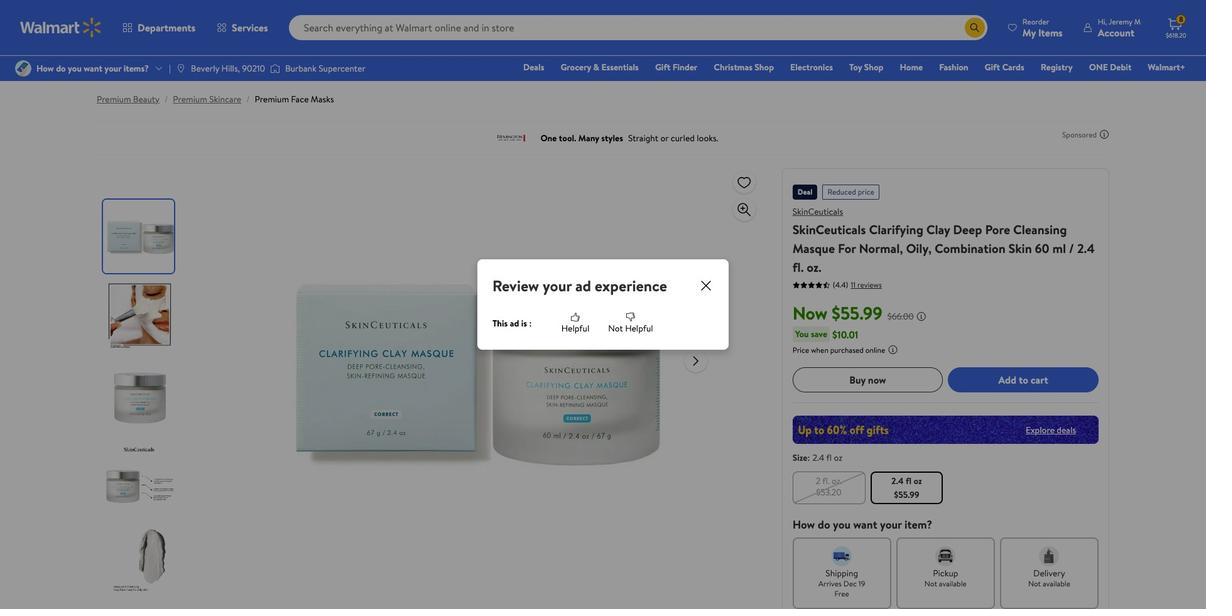 Task type: locate. For each thing, give the bounding box(es) containing it.
essentials
[[602, 61, 639, 74]]

dec
[[844, 579, 857, 590]]

Walmart Site-Wide search field
[[289, 15, 988, 40]]

oz. right 2
[[832, 475, 843, 488]]

review your ad experience dialog
[[478, 260, 729, 350]]

fl.
[[793, 259, 804, 276], [823, 475, 830, 488]]

0 vertical spatial fl.
[[793, 259, 804, 276]]

0 horizontal spatial ad
[[510, 317, 519, 330]]

0 horizontal spatial 2.4
[[813, 452, 825, 464]]

gift cards link
[[980, 60, 1031, 74]]

skinceuticals
[[793, 206, 844, 218], [793, 221, 867, 238]]

premium beauty / premium skincare / premium face masks
[[97, 93, 334, 106]]

0 vertical spatial :
[[529, 317, 532, 330]]

0 horizontal spatial not
[[609, 322, 623, 335]]

oz. inside skinceuticals skinceuticals clarifying clay deep pore cleansing masque for normal, oily, combination skin 60 ml / 2.4 fl. oz.
[[807, 259, 822, 276]]

2 vertical spatial 2.4
[[892, 475, 904, 488]]

oz
[[834, 452, 843, 464], [914, 475, 923, 488]]

price
[[793, 345, 810, 356]]

2 available from the left
[[1043, 579, 1071, 590]]

1 horizontal spatial fl.
[[823, 475, 830, 488]]

2.4 up how do you want your item?
[[892, 475, 904, 488]]

fl up 'item?'
[[906, 475, 912, 488]]

walmart image
[[20, 18, 102, 38]]

1 vertical spatial oz
[[914, 475, 923, 488]]

not
[[609, 322, 623, 335], [925, 579, 938, 590], [1029, 579, 1042, 590]]

how
[[793, 517, 815, 533]]

1 horizontal spatial $55.99
[[895, 489, 920, 502]]

fl up 2 fl. oz. $53.20
[[827, 452, 832, 464]]

helpful
[[562, 322, 590, 335], [626, 322, 653, 335]]

registry link
[[1036, 60, 1079, 74]]

premium skincare link
[[173, 93, 241, 106]]

ad left is
[[510, 317, 519, 330]]

1 vertical spatial oz.
[[832, 475, 843, 488]]

$53.20
[[817, 486, 842, 499]]

0 vertical spatial your
[[543, 275, 572, 297]]

not inside pickup not available
[[925, 579, 938, 590]]

grocery
[[561, 61, 592, 74]]

skinceuticals clarifying clay deep pore cleansing masque for normal, oily, combination skin 60 ml / 2.4 fl. oz. - image 4 of 5 image
[[103, 443, 177, 517]]

1 horizontal spatial oz
[[914, 475, 923, 488]]

this
[[493, 317, 508, 330]]

skinceuticals down skinceuticals link
[[793, 221, 867, 238]]

delivery not available
[[1029, 568, 1071, 590]]

size
[[793, 452, 808, 464]]

add to favorites list, skinceuticals clarifying clay deep pore cleansing masque for normal, oily, combination skin 60 ml / 2.4 fl. oz. image
[[737, 174, 752, 190]]

available for delivery
[[1043, 579, 1071, 590]]

gift left cards
[[985, 61, 1001, 74]]

$55.99 up $10.01
[[832, 301, 883, 326]]

1 horizontal spatial 2.4
[[892, 475, 904, 488]]

1 horizontal spatial oz.
[[832, 475, 843, 488]]

skinceuticals down deal
[[793, 206, 844, 218]]

2.4 fl oz $55.99
[[892, 475, 923, 502]]

1 horizontal spatial gift
[[985, 61, 1001, 74]]

0 horizontal spatial premium
[[97, 93, 131, 106]]

3 premium from the left
[[255, 93, 289, 106]]

toy
[[850, 61, 863, 74]]

&
[[594, 61, 600, 74]]

not for pickup
[[925, 579, 938, 590]]

0 horizontal spatial your
[[543, 275, 572, 297]]

fl. down the masque
[[793, 259, 804, 276]]

gift
[[656, 61, 671, 74], [985, 61, 1001, 74]]

fl. right 2
[[823, 475, 830, 488]]

2.4 right size
[[813, 452, 825, 464]]

premium left skincare
[[173, 93, 207, 106]]

oz up 'item?'
[[914, 475, 923, 488]]

toy shop
[[850, 61, 884, 74]]

buy now
[[850, 373, 887, 387]]

1 horizontal spatial not
[[925, 579, 938, 590]]

your
[[543, 275, 572, 297], [881, 517, 902, 533]]

next media item image
[[689, 354, 704, 369]]

0 horizontal spatial shop
[[755, 61, 774, 74]]

2 skinceuticals from the top
[[793, 221, 867, 238]]

your inside dialog
[[543, 275, 572, 297]]

skin
[[1009, 240, 1033, 257]]

close dialog image
[[699, 278, 714, 294]]

1 vertical spatial fl.
[[823, 475, 830, 488]]

1 gift from the left
[[656, 61, 671, 74]]

add
[[999, 373, 1017, 387]]

reduced price
[[828, 187, 875, 197]]

0 vertical spatial oz
[[834, 452, 843, 464]]

1 helpful from the left
[[562, 322, 590, 335]]

oz. down the masque
[[807, 259, 822, 276]]

2 horizontal spatial /
[[1070, 240, 1075, 257]]

0 horizontal spatial /
[[165, 93, 168, 106]]

fl inside 2.4 fl oz $55.99
[[906, 475, 912, 488]]

not down 'intent image for delivery'
[[1029, 579, 1042, 590]]

shipping arrives dec 19 free
[[819, 568, 866, 600]]

0 horizontal spatial :
[[529, 317, 532, 330]]

1 horizontal spatial :
[[808, 452, 810, 464]]

1 horizontal spatial premium
[[173, 93, 207, 106]]

oz. inside 2 fl. oz. $53.20
[[832, 475, 843, 488]]

helpful down experience
[[626, 322, 653, 335]]

grocery & essentials link
[[555, 60, 645, 74]]

home link
[[895, 60, 929, 74]]

1 horizontal spatial helpful
[[626, 322, 653, 335]]

0 horizontal spatial gift
[[656, 61, 671, 74]]

0 vertical spatial skinceuticals
[[793, 206, 844, 218]]

intent image for shipping image
[[832, 547, 852, 567]]

premium left face
[[255, 93, 289, 106]]

sponsored
[[1063, 129, 1097, 140]]

1 vertical spatial fl
[[906, 475, 912, 488]]

$55.99
[[832, 301, 883, 326], [895, 489, 920, 502]]

price
[[858, 187, 875, 197]]

0 vertical spatial ad
[[576, 275, 592, 297]]

skincare
[[209, 93, 241, 106]]

1 vertical spatial ad
[[510, 317, 519, 330]]

0 horizontal spatial oz.
[[807, 259, 822, 276]]

available down intent image for pickup
[[940, 579, 967, 590]]

2 horizontal spatial premium
[[255, 93, 289, 106]]

/ right beauty
[[165, 93, 168, 106]]

gift left finder
[[656, 61, 671, 74]]

buy
[[850, 373, 866, 387]]

premium left beauty
[[97, 93, 131, 106]]

zoom image modal image
[[737, 202, 752, 217]]

0 horizontal spatial fl.
[[793, 259, 804, 276]]

christmas shop
[[714, 61, 774, 74]]

helpful down review your ad experience
[[562, 322, 590, 335]]

2 gift from the left
[[985, 61, 1001, 74]]

deal
[[798, 187, 813, 197]]

8
[[1180, 14, 1184, 25]]

your up helpful image
[[543, 275, 572, 297]]

add to cart button
[[949, 368, 1099, 393]]

to
[[1019, 373, 1029, 387]]

shop right the christmas
[[755, 61, 774, 74]]

0 horizontal spatial $55.99
[[832, 301, 883, 326]]

1 horizontal spatial shop
[[865, 61, 884, 74]]

$55.99 up 'item?'
[[895, 489, 920, 502]]

clarifying
[[870, 221, 924, 238]]

available inside delivery not available
[[1043, 579, 1071, 590]]

shop for christmas shop
[[755, 61, 774, 74]]

1 horizontal spatial fl
[[906, 475, 912, 488]]

1 horizontal spatial available
[[1043, 579, 1071, 590]]

1 vertical spatial 2.4
[[813, 452, 825, 464]]

2 helpful from the left
[[626, 322, 653, 335]]

2.4 inside 2.4 fl oz $55.99
[[892, 475, 904, 488]]

walmart+
[[1149, 61, 1186, 74]]

normal,
[[860, 240, 904, 257]]

2 horizontal spatial 2.4
[[1078, 240, 1096, 257]]

skinceuticals link
[[793, 206, 844, 218]]

masque
[[793, 240, 835, 257]]

oily,
[[907, 240, 932, 257]]

: inside review your ad experience dialog
[[529, 317, 532, 330]]

2 shop from the left
[[865, 61, 884, 74]]

(4.4) 11 reviews
[[833, 279, 882, 290]]

fl. inside 2 fl. oz. $53.20
[[823, 475, 830, 488]]

premium
[[97, 93, 131, 106], [173, 93, 207, 106], [255, 93, 289, 106]]

0 horizontal spatial helpful
[[562, 322, 590, 335]]

$618.20
[[1167, 31, 1187, 40]]

not inside delivery not available
[[1029, 579, 1042, 590]]

$55.99 inside 2.4 fl oz $55.99
[[895, 489, 920, 502]]

not left not helpful image
[[609, 322, 623, 335]]

0 vertical spatial fl
[[827, 452, 832, 464]]

1 vertical spatial :
[[808, 452, 810, 464]]

:
[[529, 317, 532, 330], [808, 452, 810, 464]]

buy now button
[[793, 368, 944, 393]]

/ right skincare
[[247, 93, 250, 106]]

1 horizontal spatial /
[[247, 93, 250, 106]]

intent image for delivery image
[[1040, 547, 1060, 567]]

fl
[[827, 452, 832, 464], [906, 475, 912, 488]]

0 horizontal spatial available
[[940, 579, 967, 590]]

not helpful image
[[626, 312, 636, 322]]

2.4 right ml
[[1078, 240, 1096, 257]]

1 vertical spatial skinceuticals
[[793, 221, 867, 238]]

not down intent image for pickup
[[925, 579, 938, 590]]

2.4 inside skinceuticals skinceuticals clarifying clay deep pore cleansing masque for normal, oily, combination skin 60 ml / 2.4 fl. oz.
[[1078, 240, 1096, 257]]

gift finder link
[[650, 60, 704, 74]]

do
[[818, 517, 831, 533]]

1 available from the left
[[940, 579, 967, 590]]

gift cards
[[985, 61, 1025, 74]]

0 vertical spatial oz.
[[807, 259, 822, 276]]

ad
[[576, 275, 592, 297], [510, 317, 519, 330]]

not helpful
[[609, 322, 653, 335]]

1 skinceuticals from the top
[[793, 206, 844, 218]]

1 vertical spatial $55.99
[[895, 489, 920, 502]]

0 vertical spatial 2.4
[[1078, 240, 1096, 257]]

your right want
[[881, 517, 902, 533]]

oz up 2 fl. oz. $53.20
[[834, 452, 843, 464]]

ad up helpful image
[[576, 275, 592, 297]]

available inside pickup not available
[[940, 579, 967, 590]]

2 horizontal spatial not
[[1029, 579, 1042, 590]]

/ right ml
[[1070, 240, 1075, 257]]

1 horizontal spatial your
[[881, 517, 902, 533]]

1 shop from the left
[[755, 61, 774, 74]]

shop right toy
[[865, 61, 884, 74]]

ad disclaimer and feedback image
[[1100, 129, 1110, 140]]

home
[[900, 61, 923, 74]]

legal information image
[[888, 345, 898, 355]]

available down 'intent image for delivery'
[[1043, 579, 1071, 590]]



Task type: vqa. For each thing, say whether or not it's contained in the screenshot.
'Add'
yes



Task type: describe. For each thing, give the bounding box(es) containing it.
christmas
[[714, 61, 753, 74]]

review your ad experience
[[493, 275, 667, 297]]

2 fl. oz. $53.20
[[816, 475, 843, 499]]

experience
[[595, 275, 667, 297]]

now $55.99
[[793, 301, 883, 326]]

item?
[[905, 517, 933, 533]]

1 vertical spatial your
[[881, 517, 902, 533]]

0 horizontal spatial fl
[[827, 452, 832, 464]]

skinceuticals clarifying clay deep pore cleansing masque for normal, oily, combination skin 60 ml / 2.4 fl. oz. - image 2 of 5 image
[[103, 281, 177, 354]]

deals link
[[518, 60, 550, 74]]

beauty
[[133, 93, 160, 106]]

debit
[[1111, 61, 1132, 74]]

face
[[291, 93, 309, 106]]

1 premium from the left
[[97, 93, 131, 106]]

reduced
[[828, 187, 857, 197]]

60
[[1036, 240, 1050, 257]]

19
[[859, 579, 866, 590]]

0 horizontal spatial oz
[[834, 452, 843, 464]]

/ inside skinceuticals skinceuticals clarifying clay deep pore cleansing masque for normal, oily, combination skin 60 ml / 2.4 fl. oz.
[[1070, 240, 1075, 257]]

premium face masks link
[[255, 93, 334, 106]]

now
[[793, 301, 828, 326]]

Search search field
[[289, 15, 988, 40]]

combination
[[935, 240, 1006, 257]]

oz inside 2.4 fl oz $55.99
[[914, 475, 923, 488]]

grocery & essentials
[[561, 61, 639, 74]]

registry
[[1041, 61, 1073, 74]]

electronics link
[[785, 60, 839, 74]]

pickup not available
[[925, 568, 967, 590]]

free
[[835, 589, 850, 600]]

is
[[522, 317, 527, 330]]

(4.4)
[[833, 280, 849, 290]]

available for pickup
[[940, 579, 967, 590]]

review
[[493, 275, 539, 297]]

reviews
[[858, 279, 882, 290]]

1 horizontal spatial ad
[[576, 275, 592, 297]]

premium beauty link
[[97, 93, 160, 106]]

christmas shop link
[[709, 60, 780, 74]]

gift for gift cards
[[985, 61, 1001, 74]]

fashion
[[940, 61, 969, 74]]

cart
[[1031, 373, 1049, 387]]

add to cart
[[999, 373, 1049, 387]]

electronics
[[791, 61, 833, 74]]

$66.00
[[888, 310, 914, 323]]

gift for gift finder
[[656, 61, 671, 74]]

not for delivery
[[1029, 579, 1042, 590]]

2 premium from the left
[[173, 93, 207, 106]]

cards
[[1003, 61, 1025, 74]]

finder
[[673, 61, 698, 74]]

fl. inside skinceuticals skinceuticals clarifying clay deep pore cleansing masque for normal, oily, combination skin 60 ml / 2.4 fl. oz.
[[793, 259, 804, 276]]

size : 2.4 fl oz
[[793, 452, 843, 464]]

pore
[[986, 221, 1011, 238]]

skinceuticals skinceuticals clarifying clay deep pore cleansing masque for normal, oily, combination skin 60 ml / 2.4 fl. oz.
[[793, 206, 1096, 276]]

helpful element
[[548, 312, 603, 335]]

toy shop link
[[844, 60, 890, 74]]

save
[[811, 328, 828, 341]]

masks
[[311, 93, 334, 106]]

arrives
[[819, 579, 842, 590]]

one
[[1090, 61, 1109, 74]]

up to sixty percent off deals. shop now. image
[[793, 416, 1099, 444]]

one debit link
[[1084, 60, 1138, 74]]

when
[[812, 345, 829, 356]]

cleansing
[[1014, 221, 1068, 238]]

skinceuticals clarifying clay deep pore cleansing masque for normal, oily, combination skin 60 ml / 2.4 fl. oz. - image 5 of 5 image
[[103, 524, 177, 598]]

online
[[866, 345, 886, 356]]

purchased
[[831, 345, 864, 356]]

2
[[816, 475, 821, 488]]

deep
[[954, 221, 983, 238]]

fashion link
[[934, 60, 975, 74]]

this ad is :
[[493, 317, 532, 330]]

$10.01
[[833, 328, 859, 342]]

not inside review your ad experience dialog
[[609, 322, 623, 335]]

now
[[869, 373, 887, 387]]

delivery
[[1034, 568, 1066, 580]]

skinceuticals clarifying clay deep pore cleansing masque for normal, oily, combination skin 60 ml / 2.4 fl. oz. - image 1 of 5 image
[[103, 200, 177, 273]]

one debit
[[1090, 61, 1132, 74]]

for
[[838, 240, 856, 257]]

gift finder
[[656, 61, 698, 74]]

shop for toy shop
[[865, 61, 884, 74]]

0 vertical spatial $55.99
[[832, 301, 883, 326]]

ml
[[1053, 240, 1067, 257]]

learn more about strikethrough prices image
[[917, 312, 927, 322]]

11
[[851, 279, 856, 290]]

size list
[[790, 470, 1102, 507]]

skinceuticals clarifying clay deep pore cleansing masque for normal, oily, combination skin 60 ml / 2.4 fl. oz. - image 3 of 5 image
[[103, 362, 177, 436]]

you save $10.01
[[796, 328, 859, 342]]

not helpful element
[[603, 312, 659, 335]]

shipping
[[826, 568, 859, 580]]

price when purchased online
[[793, 345, 886, 356]]

intent image for pickup image
[[936, 547, 956, 567]]

helpful image
[[571, 312, 581, 322]]

you
[[833, 517, 851, 533]]

how do you want your item?
[[793, 517, 933, 533]]

want
[[854, 517, 878, 533]]

8 $618.20
[[1167, 14, 1187, 40]]

deals
[[524, 61, 545, 74]]

11 reviews link
[[849, 279, 882, 290]]



